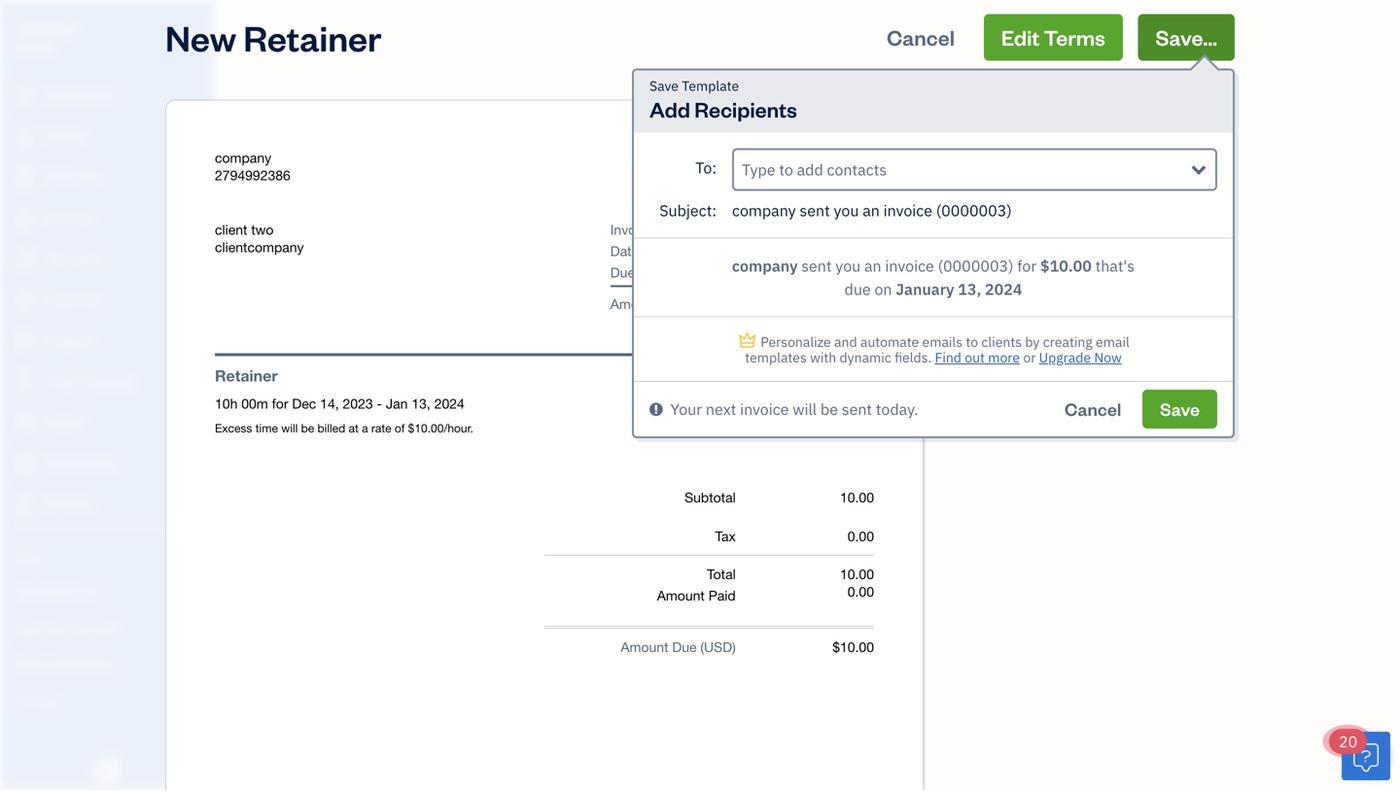 Task type: vqa. For each thing, say whether or not it's contained in the screenshot.
the USD
yes



Task type: locate. For each thing, give the bounding box(es) containing it.
paid
[[709, 588, 736, 604]]

an up 0000003
[[863, 200, 880, 221]]

0 vertical spatial an
[[863, 200, 880, 221]]

for left the dec
[[272, 396, 288, 412]]

sent up 0000003 button
[[800, 200, 830, 221]]

1 vertical spatial (0000003)
[[938, 256, 1014, 276]]

due down 'due date'
[[662, 296, 687, 312]]

settings link
[[5, 684, 208, 718]]

due left (
[[673, 640, 697, 656]]

2024 up add a description (optional). text box
[[435, 396, 465, 412]]

0 vertical spatial retainer
[[244, 14, 382, 60]]

today.
[[876, 399, 919, 420]]

13, right 'jan'
[[412, 396, 431, 412]]

settings
[[15, 692, 59, 708]]

due
[[611, 265, 635, 281], [662, 296, 687, 312], [673, 640, 697, 656]]

1 vertical spatial 10.00
[[840, 567, 875, 583]]

amount for amount due ( usd )
[[621, 640, 669, 656]]

company inside main element
[[16, 18, 76, 36]]

company sent you an invoice (0000003) for $10.00
[[732, 256, 1092, 276]]

1 vertical spatial a
[[1000, 228, 1007, 246]]

money image
[[13, 413, 36, 433]]

apps link
[[5, 540, 208, 574]]

1 horizontal spatial 2024
[[986, 279, 1023, 300]]

choose for choose a currency
[[951, 228, 997, 246]]

team members
[[15, 584, 99, 600]]

2024 up clients
[[986, 279, 1023, 300]]

0 horizontal spatial save
[[650, 77, 679, 95]]

10.00 for 10.00
[[840, 490, 875, 506]]

january
[[896, 279, 955, 300]]

members
[[48, 584, 99, 600]]

1 vertical spatial sent
[[802, 256, 832, 276]]

invoice up 'company sent you an invoice (0000003) for $10.00'
[[884, 200, 933, 221]]

language
[[1011, 129, 1069, 147]]

creating
[[1044, 333, 1093, 351]]

12/14/2023
[[805, 243, 875, 259]]

cancel button
[[870, 14, 973, 61], [948, 320, 1142, 358], [1048, 390, 1139, 429]]

more
[[989, 349, 1021, 367]]

total amount paid
[[657, 567, 736, 604]]

and for services
[[47, 620, 68, 636]]

you up due
[[836, 256, 861, 276]]

0 horizontal spatial 13,
[[412, 396, 431, 412]]

2 0.00 from the top
[[848, 584, 875, 600]]

that's due on
[[845, 256, 1135, 300]]

a left currency
[[1000, 228, 1007, 246]]

20
[[1340, 732, 1358, 752]]

10.00
[[840, 490, 875, 506], [840, 567, 875, 583]]

project image
[[13, 332, 36, 351]]

company down 0000003 button
[[732, 256, 798, 276]]

and inside items and services link
[[47, 620, 68, 636]]

bank connections link
[[5, 648, 208, 682]]

2 vertical spatial due
[[673, 640, 697, 656]]

company up 2794992386
[[215, 150, 272, 166]]

an for company sent you an invoice (0000003) for $10.00
[[865, 256, 882, 276]]

2 vertical spatial amount
[[621, 640, 669, 656]]

0 vertical spatial (0000003)
[[937, 200, 1012, 221]]

a for language
[[1000, 129, 1007, 147]]

0 vertical spatial 0.00
[[848, 529, 875, 545]]

amount
[[611, 296, 658, 312], [657, 588, 705, 604], [621, 640, 669, 656]]

sent for company sent you an invoice (0000003)
[[800, 200, 830, 221]]

1 vertical spatial for
[[272, 396, 288, 412]]

you up 0000003
[[834, 200, 859, 221]]

company sent you an invoice (0000003)
[[733, 200, 1012, 221]]

0 horizontal spatial for
[[272, 396, 288, 412]]

save inside button
[[1161, 398, 1200, 421]]

jan
[[386, 396, 408, 412]]

2 10.00 from the top
[[840, 567, 875, 583]]

1 a from the top
[[1000, 129, 1007, 147]]

0 vertical spatial 10.00
[[840, 490, 875, 506]]

choose up "that's due on"
[[951, 228, 997, 246]]

0 horizontal spatial and
[[47, 620, 68, 636]]

company owner
[[16, 18, 76, 54]]

new retainer
[[165, 14, 382, 60]]

crown image
[[738, 333, 758, 349]]

template
[[682, 77, 740, 95]]

sent down 0000003 button
[[802, 256, 832, 276]]

0 vertical spatial sent
[[800, 200, 830, 221]]

amount left paid
[[657, 588, 705, 604]]

(0000003) down select contacts to send to search field
[[937, 200, 1012, 221]]

0 vertical spatial and
[[835, 333, 858, 351]]

0 vertical spatial you
[[834, 200, 859, 221]]

date down date of issue
[[639, 265, 668, 281]]

$10.00
[[1041, 256, 1092, 276], [821, 293, 875, 313], [820, 367, 868, 385], [833, 640, 875, 656]]

cancel
[[887, 23, 955, 51], [1017, 327, 1073, 350], [1065, 398, 1122, 421]]

dashboard image
[[13, 87, 36, 106]]

save
[[650, 77, 679, 95], [1161, 398, 1200, 421]]

items and services link
[[5, 612, 208, 646]]

1 vertical spatial 0.00
[[848, 584, 875, 600]]

for
[[1018, 256, 1037, 276], [272, 396, 288, 412]]

and left automate
[[835, 333, 858, 351]]

0 vertical spatial save
[[650, 77, 679, 95]]

1 vertical spatial 13,
[[412, 396, 431, 412]]

choose up select contacts to send to search field
[[951, 129, 997, 147]]

of
[[643, 243, 655, 259]]

0 vertical spatial cancel button
[[870, 14, 973, 61]]

team
[[15, 584, 45, 600]]

company up 'owner'
[[16, 18, 76, 36]]

1 choose from the top
[[951, 129, 997, 147]]

and inside personalize and automate emails to clients by creating email templates with dynamic fields.
[[835, 333, 858, 351]]

2024
[[986, 279, 1023, 300], [435, 396, 465, 412]]

0 vertical spatial 2024
[[986, 279, 1023, 300]]

0 vertical spatial 13,
[[959, 279, 982, 300]]

report image
[[13, 495, 36, 515]]

invoice number
[[611, 222, 707, 238]]

amount left (
[[621, 640, 669, 656]]

an
[[863, 200, 880, 221], [865, 256, 882, 276]]

invoice for company sent you an invoice (0000003)
[[884, 200, 933, 221]]

1 vertical spatial cancel
[[1017, 327, 1073, 350]]

0 vertical spatial invoice
[[884, 200, 933, 221]]

2 choose from the top
[[951, 228, 997, 246]]

next
[[706, 399, 737, 420]]

0 vertical spatial cancel
[[887, 23, 955, 51]]

choose a currency element
[[948, 214, 1232, 312]]

2 vertical spatial cancel button
[[1048, 390, 1139, 429]]

company inside company 2794992386
[[215, 150, 272, 166]]

date down invoice at top
[[611, 243, 639, 259]]

company
[[16, 18, 76, 36], [215, 150, 272, 166], [733, 200, 796, 221], [732, 256, 798, 276]]

save template add recipients
[[650, 77, 798, 123]]

0 vertical spatial a
[[1000, 129, 1007, 147]]

sent right be
[[842, 399, 873, 420]]

clients
[[982, 333, 1022, 351]]

and right items in the bottom left of the page
[[47, 620, 68, 636]]

for down currency
[[1018, 256, 1037, 276]]

connections
[[45, 656, 114, 672]]

choose a language element
[[948, 115, 1232, 214]]

0 vertical spatial amount
[[611, 296, 658, 312]]

0000003
[[822, 222, 875, 238]]

1 vertical spatial save
[[1161, 398, 1200, 421]]

1 vertical spatial amount
[[657, 588, 705, 604]]

subject :
[[660, 200, 717, 221]]

to:
[[696, 158, 717, 178]]

personalize
[[761, 333, 831, 351]]

2 a from the top
[[1000, 228, 1007, 246]]

choose
[[951, 129, 997, 147], [951, 228, 997, 246]]

amount down 'due date'
[[611, 296, 658, 312]]

a left language
[[1000, 129, 1007, 147]]

invoice left will
[[740, 399, 789, 420]]

1 vertical spatial invoice
[[886, 256, 935, 276]]

amount inside "total amount paid"
[[657, 588, 705, 604]]

retainer
[[244, 14, 382, 60], [215, 367, 278, 385]]

(0000003)
[[937, 200, 1012, 221], [938, 256, 1014, 276]]

1 vertical spatial and
[[47, 620, 68, 636]]

10.00 0.00
[[840, 567, 875, 600]]

find
[[935, 349, 962, 367]]

choose a language
[[951, 129, 1069, 147]]

find out more or upgrade now
[[935, 349, 1122, 367]]

company for company sent you an invoice (0000003)
[[733, 200, 796, 221]]

save… button
[[1139, 14, 1235, 61]]

(0000003) up january 13, 2024
[[938, 256, 1014, 276]]

timer image
[[13, 373, 36, 392]]

1 horizontal spatial for
[[1018, 256, 1037, 276]]

save inside save template add recipients
[[650, 77, 679, 95]]

Add a description (optional). text field
[[215, 421, 677, 436]]

1 vertical spatial 2024
[[435, 396, 465, 412]]

1 vertical spatial an
[[865, 256, 882, 276]]

1 vertical spatial due
[[662, 296, 687, 312]]

and for automate
[[835, 333, 858, 351]]

1 vertical spatial choose
[[951, 228, 997, 246]]

due down date of issue
[[611, 265, 635, 281]]

0.00
[[848, 529, 875, 545], [848, 584, 875, 600]]

an up on
[[865, 256, 882, 276]]

0 vertical spatial date
[[611, 243, 639, 259]]

1 horizontal spatial save
[[1161, 398, 1200, 421]]

personalize and automate emails to clients by creating email templates with dynamic fields.
[[745, 333, 1130, 367]]

amount due ( usd )
[[621, 640, 736, 656]]

emails
[[923, 333, 963, 351]]

subtotal
[[685, 490, 736, 506]]

invoice up 'january' at the top of the page
[[886, 256, 935, 276]]

1 vertical spatial you
[[836, 256, 861, 276]]

-
[[377, 396, 382, 412]]

1 horizontal spatial and
[[835, 333, 858, 351]]

save button
[[1143, 390, 1218, 429]]

company up 0000003 button
[[733, 200, 796, 221]]

13, right 'january' at the top of the page
[[959, 279, 982, 300]]

tax
[[715, 529, 736, 545]]

1 10.00 from the top
[[840, 490, 875, 506]]

2 vertical spatial cancel
[[1065, 398, 1122, 421]]

$10.00 down 10.00 0.00
[[833, 640, 875, 656]]

0 vertical spatial choose
[[951, 129, 997, 147]]

edit terms
[[1002, 23, 1106, 51]]

dynamic
[[840, 349, 892, 367]]

0000003 button
[[732, 221, 875, 239]]

company for company 2794992386
[[215, 150, 272, 166]]



Task type: describe. For each thing, give the bounding box(es) containing it.
your next invoice will be sent today.
[[671, 399, 919, 420]]

edit terms button
[[984, 14, 1123, 61]]

10.00 for 10.00 0.00
[[840, 567, 875, 583]]

2794992386
[[215, 167, 291, 183]]

fields.
[[895, 349, 932, 367]]

company for company owner
[[16, 18, 76, 36]]

email
[[1096, 333, 1130, 351]]

due date
[[611, 265, 668, 281]]

14,
[[320, 396, 339, 412]]

cancel for save
[[1065, 398, 1122, 421]]

owner
[[16, 38, 54, 54]]

2 vertical spatial invoice
[[740, 399, 789, 420]]

templates
[[745, 349, 807, 367]]

invoice
[[611, 222, 654, 238]]

client two clientcompany
[[215, 222, 304, 255]]

on
[[875, 279, 893, 300]]

team members link
[[5, 576, 208, 610]]

0 vertical spatial for
[[1018, 256, 1037, 276]]

12/14/2023 button
[[748, 243, 890, 260]]

usd
[[704, 640, 733, 656]]

upgrade now button
[[1040, 349, 1122, 367]]

main element
[[0, 0, 263, 791]]

0.00 inside 10.00 0.00
[[848, 584, 875, 600]]

Select contacts to send to search field
[[742, 158, 1193, 181]]

you for company sent you an invoice (0000003) for $10.00
[[836, 256, 861, 276]]

to
[[966, 333, 979, 351]]

due
[[845, 279, 871, 300]]

an for company sent you an invoice (0000003)
[[863, 200, 880, 221]]

two
[[251, 222, 274, 238]]

automate
[[861, 333, 920, 351]]

subject
[[660, 200, 712, 221]]

new
[[165, 14, 237, 60]]

10h 00m for dec 14, 2023 - jan 13, 2024
[[215, 396, 465, 412]]

amount due
[[611, 296, 687, 312]]

clientcompany
[[215, 239, 304, 255]]

save for save template add recipients
[[650, 77, 679, 95]]

a for currency
[[1000, 228, 1007, 246]]

1 0.00 from the top
[[848, 529, 875, 545]]

)
[[733, 640, 736, 656]]

cancel button for edit terms
[[870, 14, 973, 61]]

apps
[[15, 548, 44, 564]]

items
[[15, 620, 45, 636]]

2023
[[343, 396, 373, 412]]

issue
[[659, 243, 691, 259]]

client image
[[13, 127, 36, 147]]

choose a currency
[[951, 228, 1066, 246]]

exclamationcircle image
[[650, 398, 663, 421]]

00m
[[241, 396, 268, 412]]

20 button
[[1330, 730, 1391, 781]]

bank
[[15, 656, 43, 672]]

client
[[215, 222, 248, 238]]

that's
[[1096, 256, 1135, 276]]

chart image
[[13, 454, 36, 474]]

save for save
[[1161, 398, 1200, 421]]

recipients
[[695, 95, 798, 123]]

10h
[[215, 396, 238, 412]]

dec
[[292, 396, 316, 412]]

currency
[[1011, 228, 1066, 246]]

resource center badge image
[[1342, 733, 1391, 781]]

save…
[[1156, 23, 1218, 51]]

invoice image
[[13, 209, 36, 229]]

expense image
[[13, 291, 36, 310]]

$10.00 up be
[[820, 367, 868, 385]]

(0000003) for company sent you an invoice (0000003) for $10.00
[[938, 256, 1014, 276]]

invoice for company sent you an invoice (0000003) for $10.00
[[886, 256, 935, 276]]

1 horizontal spatial 13,
[[959, 279, 982, 300]]

terms
[[1044, 23, 1106, 51]]

with
[[810, 349, 837, 367]]

your
[[671, 399, 702, 420]]

:
[[712, 200, 717, 221]]

freshbooks image
[[91, 760, 123, 783]]

will
[[793, 399, 817, 420]]

due for amount due
[[662, 296, 687, 312]]

find out more link
[[935, 349, 1021, 367]]

2 vertical spatial sent
[[842, 399, 873, 420]]

$10.00 left on
[[821, 293, 875, 313]]

edit
[[1002, 23, 1040, 51]]

sent for company sent you an invoice (0000003) for $10.00
[[802, 256, 832, 276]]

add
[[650, 95, 691, 123]]

choose for choose a language
[[951, 129, 997, 147]]

company for company sent you an invoice (0000003) for $10.00
[[732, 256, 798, 276]]

january 13, 2024
[[896, 279, 1023, 300]]

date of issue
[[611, 243, 691, 259]]

services
[[70, 620, 117, 636]]

cancel for edit terms
[[887, 23, 955, 51]]

you for company sent you an invoice (0000003)
[[834, 200, 859, 221]]

number
[[658, 222, 707, 238]]

cancel button for save
[[1048, 390, 1139, 429]]

0 horizontal spatial 2024
[[435, 396, 465, 412]]

upgrade
[[1040, 349, 1092, 367]]

1 vertical spatial retainer
[[215, 367, 278, 385]]

now
[[1095, 349, 1122, 367]]

total
[[707, 567, 736, 583]]

due for amount due ( usd )
[[673, 640, 697, 656]]

by
[[1026, 333, 1040, 351]]

$10.00 down currency
[[1041, 256, 1092, 276]]

estimate image
[[13, 168, 36, 188]]

out
[[965, 349, 985, 367]]

amount for amount due
[[611, 296, 658, 312]]

1 vertical spatial cancel button
[[948, 320, 1142, 358]]

(0000003) for company sent you an invoice (0000003)
[[937, 200, 1012, 221]]

1 vertical spatial date
[[639, 265, 668, 281]]

items and services
[[15, 620, 117, 636]]

or
[[1024, 349, 1036, 367]]

company 2794992386
[[215, 150, 291, 183]]

payment image
[[13, 250, 36, 269]]

0 vertical spatial due
[[611, 265, 635, 281]]

(
[[701, 640, 704, 656]]



